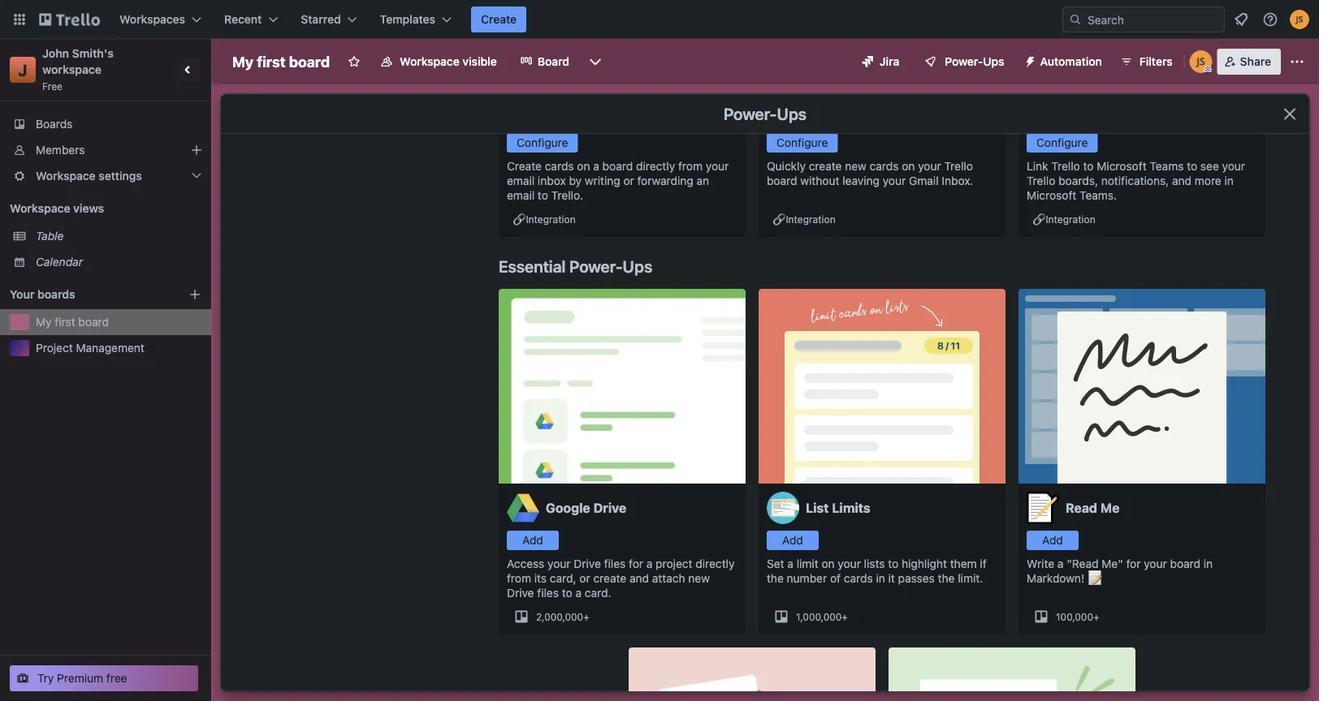 Task type: locate. For each thing, give the bounding box(es) containing it.
on up the of
[[822, 558, 835, 571]]

cards up leaving
[[870, 160, 899, 173]]

first down recent popup button
[[257, 53, 286, 70]]

create inside create cards on a board directly from your email inbox by writing or forwarding an email to trello.
[[507, 160, 542, 173]]

3 + from the left
[[1093, 612, 1099, 623]]

trello up inbox.
[[944, 160, 973, 173]]

trello inside quickly create new cards on your trello board without leaving your gmail inbox.
[[944, 160, 973, 173]]

0 horizontal spatial power-
[[569, 257, 623, 276]]

1 vertical spatial email
[[507, 189, 535, 202]]

new up leaving
[[845, 160, 866, 173]]

1 horizontal spatial for
[[1126, 558, 1141, 571]]

ups inside "button"
[[983, 55, 1004, 68]]

0 vertical spatial directly
[[636, 160, 675, 173]]

2 vertical spatial in
[[876, 572, 885, 586]]

🔗 integration down trello.
[[513, 214, 576, 225]]

integration
[[526, 214, 576, 225], [786, 214, 835, 225], [1046, 214, 1095, 225]]

+ for limits
[[842, 612, 848, 623]]

essential power-ups
[[499, 257, 652, 276]]

0 vertical spatial email
[[507, 174, 535, 188]]

1 vertical spatial or
[[579, 572, 590, 586]]

2 horizontal spatial configure link
[[1027, 133, 1098, 153]]

0 vertical spatial my
[[232, 53, 253, 70]]

directly up "forwarding"
[[636, 160, 675, 173]]

1 horizontal spatial create
[[809, 160, 842, 173]]

1,000,000
[[796, 612, 842, 623]]

email
[[507, 174, 535, 188], [507, 189, 535, 202]]

my down recent
[[232, 53, 253, 70]]

on inside set a limit on your lists to highlight them if the number of cards in it passes the limit.
[[822, 558, 835, 571]]

0 vertical spatial ups
[[983, 55, 1004, 68]]

3 configure link from the left
[[1027, 133, 1098, 153]]

1 horizontal spatial from
[[678, 160, 703, 173]]

0 horizontal spatial new
[[688, 572, 710, 586]]

list
[[806, 501, 829, 516]]

card,
[[550, 572, 576, 586]]

workspace for workspace settings
[[36, 169, 96, 183]]

a inside write a "read me" for your board in markdown! 📝
[[1057, 558, 1064, 571]]

2 🔗 from the left
[[773, 214, 783, 225]]

0 horizontal spatial on
[[577, 160, 590, 173]]

microsoft up notifications,
[[1097, 160, 1147, 173]]

your right me"
[[1144, 558, 1167, 571]]

on up gmail
[[902, 160, 915, 173]]

cards
[[545, 160, 574, 173], [870, 160, 899, 173], [844, 572, 873, 586]]

0 vertical spatial workspace
[[400, 55, 460, 68]]

my first board down recent popup button
[[232, 53, 330, 70]]

drive right google
[[593, 501, 626, 516]]

teams
[[1150, 160, 1184, 173]]

for left project
[[629, 558, 643, 571]]

your right see
[[1222, 160, 1245, 173]]

1 vertical spatial and
[[629, 572, 649, 586]]

cards up inbox
[[545, 160, 574, 173]]

power-ups up quickly
[[724, 104, 807, 123]]

0 horizontal spatial 🔗 integration
[[513, 214, 576, 225]]

integration for email
[[526, 214, 576, 225]]

2 horizontal spatial 🔗 integration
[[1033, 214, 1095, 225]]

2 vertical spatial drive
[[507, 587, 534, 600]]

0 vertical spatial first
[[257, 53, 286, 70]]

workspace down members
[[36, 169, 96, 183]]

2 horizontal spatial add
[[1042, 534, 1063, 547]]

configure link up inbox
[[507, 133, 578, 153]]

0 vertical spatial microsoft
[[1097, 160, 1147, 173]]

power-ups left sm image
[[945, 55, 1004, 68]]

workspace for workspace views
[[10, 202, 70, 215]]

0 horizontal spatial ups
[[623, 257, 652, 276]]

2 + from the left
[[842, 612, 848, 623]]

0 horizontal spatial and
[[629, 572, 649, 586]]

a up markdown! on the bottom right of the page
[[1057, 558, 1064, 571]]

set a limit on your lists to highlight them if the number of cards in it passes the limit.
[[767, 558, 987, 586]]

2 add from the left
[[782, 534, 803, 547]]

0 vertical spatial and
[[1172, 174, 1192, 188]]

calendar
[[36, 255, 83, 269]]

or inside create cards on a board directly from your email inbox by writing or forwarding an email to trello.
[[623, 174, 634, 188]]

my first board down your boards with 2 items element
[[36, 316, 109, 329]]

1 horizontal spatial directly
[[696, 558, 735, 571]]

0 vertical spatial create
[[481, 13, 517, 26]]

2 horizontal spatial power-
[[945, 55, 983, 68]]

add up access
[[522, 534, 543, 547]]

drive up card,
[[574, 558, 601, 571]]

0 horizontal spatial in
[[876, 572, 885, 586]]

0 horizontal spatial my
[[36, 316, 52, 329]]

configure up inbox
[[517, 136, 568, 149]]

1 horizontal spatial configure link
[[767, 133, 838, 153]]

drive down access
[[507, 587, 534, 600]]

1 integration from the left
[[526, 214, 576, 225]]

add button up access
[[507, 531, 559, 551]]

your inside write a "read me" for your board in markdown! 📝
[[1144, 558, 1167, 571]]

on up the by
[[577, 160, 590, 173]]

0 horizontal spatial 🔗
[[513, 214, 523, 225]]

write
[[1027, 558, 1054, 571]]

1 + from the left
[[583, 612, 589, 623]]

try premium free button
[[10, 666, 198, 692]]

3 add button from the left
[[1027, 531, 1079, 551]]

+ down card.
[[583, 612, 589, 623]]

0 horizontal spatial the
[[767, 572, 784, 586]]

by
[[569, 174, 582, 188]]

configure link for trello
[[1027, 133, 1098, 153]]

create
[[481, 13, 517, 26], [507, 160, 542, 173]]

recent button
[[214, 6, 288, 32]]

1 vertical spatial create
[[507, 160, 542, 173]]

1 vertical spatial my first board
[[36, 316, 109, 329]]

drive
[[593, 501, 626, 516], [574, 558, 601, 571], [507, 587, 534, 600]]

1 vertical spatial my
[[36, 316, 52, 329]]

0 horizontal spatial create
[[593, 572, 626, 586]]

your up card,
[[547, 558, 571, 571]]

first up project
[[55, 316, 75, 329]]

or up card.
[[579, 572, 590, 586]]

create inside create button
[[481, 13, 517, 26]]

2 integration from the left
[[786, 214, 835, 225]]

0 horizontal spatial files
[[537, 587, 559, 600]]

for for google drive
[[629, 558, 643, 571]]

for inside access your drive files for a project directly from its card, or create and attach new drive files to a card.
[[629, 558, 643, 571]]

3 add from the left
[[1042, 534, 1063, 547]]

a up the writing on the left top of page
[[593, 160, 599, 173]]

integration down the teams. at the top of page
[[1046, 214, 1095, 225]]

a inside set a limit on your lists to highlight them if the number of cards in it passes the limit.
[[787, 558, 793, 571]]

add up limit
[[782, 534, 803, 547]]

1 vertical spatial in
[[1204, 558, 1213, 571]]

your up the of
[[838, 558, 861, 571]]

or inside access your drive files for a project directly from its card, or create and attach new drive files to a card.
[[579, 572, 590, 586]]

1 vertical spatial microsoft
[[1027, 189, 1076, 202]]

table
[[36, 229, 64, 243]]

1 add from the left
[[522, 534, 543, 547]]

sm image
[[1017, 49, 1040, 71]]

forwarding
[[637, 174, 693, 188]]

the down them
[[938, 572, 955, 586]]

1 horizontal spatial first
[[257, 53, 286, 70]]

2 vertical spatial workspace
[[10, 202, 70, 215]]

add button
[[507, 531, 559, 551], [767, 531, 819, 551], [1027, 531, 1079, 551]]

1 horizontal spatial add button
[[767, 531, 819, 551]]

2 horizontal spatial integration
[[1046, 214, 1095, 225]]

1 horizontal spatial files
[[604, 558, 626, 571]]

3 integration from the left
[[1046, 214, 1095, 225]]

lists
[[864, 558, 885, 571]]

my first board link
[[36, 314, 201, 331]]

to up it
[[888, 558, 898, 571]]

configure up quickly
[[776, 136, 828, 149]]

add button for read
[[1027, 531, 1079, 551]]

on inside create cards on a board directly from your email inbox by writing or forwarding an email to trello.
[[577, 160, 590, 173]]

board right me"
[[1170, 558, 1201, 571]]

1 🔗 integration from the left
[[513, 214, 576, 225]]

0 horizontal spatial directly
[[636, 160, 675, 173]]

0 horizontal spatial from
[[507, 572, 531, 586]]

ups
[[983, 55, 1004, 68], [777, 104, 807, 123], [623, 257, 652, 276]]

email left inbox
[[507, 174, 535, 188]]

and
[[1172, 174, 1192, 188], [629, 572, 649, 586]]

from
[[678, 160, 703, 173], [507, 572, 531, 586]]

3 configure from the left
[[1036, 136, 1088, 149]]

add up the write
[[1042, 534, 1063, 547]]

boards
[[37, 288, 75, 301]]

1 horizontal spatial add
[[782, 534, 803, 547]]

workspace down templates dropdown button
[[400, 55, 460, 68]]

1 horizontal spatial integration
[[786, 214, 835, 225]]

essential
[[499, 257, 566, 276]]

1 horizontal spatial my
[[232, 53, 253, 70]]

and down the teams
[[1172, 174, 1192, 188]]

2 horizontal spatial add button
[[1027, 531, 1079, 551]]

1 vertical spatial files
[[537, 587, 559, 600]]

1 configure link from the left
[[507, 133, 578, 153]]

management
[[76, 342, 144, 355]]

workspace for workspace visible
[[400, 55, 460, 68]]

john smith's workspace link
[[42, 47, 117, 76]]

0 horizontal spatial +
[[583, 612, 589, 623]]

2,000,000 +
[[536, 612, 589, 623]]

your
[[10, 288, 35, 301]]

or right the writing on the left top of page
[[623, 174, 634, 188]]

0 notifications image
[[1231, 10, 1251, 29]]

2 horizontal spatial 🔗
[[1033, 214, 1043, 225]]

configure
[[517, 136, 568, 149], [776, 136, 828, 149], [1036, 136, 1088, 149]]

2 horizontal spatial +
[[1093, 612, 1099, 623]]

workspace visible
[[400, 55, 497, 68]]

0 vertical spatial new
[[845, 160, 866, 173]]

0 vertical spatial power-
[[945, 55, 983, 68]]

🔗 integration down the without
[[773, 214, 835, 225]]

1 configure from the left
[[517, 136, 568, 149]]

🔗
[[513, 214, 523, 225], [773, 214, 783, 225], [1033, 214, 1043, 225]]

quickly
[[767, 160, 806, 173]]

read
[[1066, 501, 1097, 516]]

2 configure from the left
[[776, 136, 828, 149]]

in inside write a "read me" for your board in markdown! 📝
[[1204, 558, 1213, 571]]

create for create cards on a board directly from your email inbox by writing or forwarding an email to trello.
[[507, 160, 542, 173]]

new
[[845, 160, 866, 173], [688, 572, 710, 586]]

1 horizontal spatial new
[[845, 160, 866, 173]]

+ down set a limit on your lists to highlight them if the number of cards in it passes the limit.
[[842, 612, 848, 623]]

1 horizontal spatial +
[[842, 612, 848, 623]]

board down starred
[[289, 53, 330, 70]]

to inside access your drive files for a project directly from its card, or create and attach new drive files to a card.
[[562, 587, 572, 600]]

0 vertical spatial my first board
[[232, 53, 330, 70]]

integration down the without
[[786, 214, 835, 225]]

share
[[1240, 55, 1271, 68]]

trello up boards,
[[1051, 160, 1080, 173]]

files
[[604, 558, 626, 571], [537, 587, 559, 600]]

1 vertical spatial create
[[593, 572, 626, 586]]

2 horizontal spatial in
[[1224, 174, 1234, 188]]

1 vertical spatial from
[[507, 572, 531, 586]]

workspace navigation collapse icon image
[[177, 58, 200, 81]]

limits
[[832, 501, 870, 516]]

0 vertical spatial or
[[623, 174, 634, 188]]

3 🔗 from the left
[[1033, 214, 1043, 225]]

the down set
[[767, 572, 784, 586]]

board down quickly
[[767, 174, 797, 188]]

starred button
[[291, 6, 367, 32]]

your inside set a limit on your lists to highlight them if the number of cards in it passes the limit.
[[838, 558, 861, 571]]

quickly create new cards on your trello board without leaving your gmail inbox.
[[767, 160, 973, 188]]

files up card.
[[604, 558, 626, 571]]

power- left sm image
[[945, 55, 983, 68]]

🔗 integration down boards,
[[1033, 214, 1095, 225]]

0 vertical spatial from
[[678, 160, 703, 173]]

from inside access your drive files for a project directly from its card, or create and attach new drive files to a card.
[[507, 572, 531, 586]]

board
[[289, 53, 330, 70], [602, 160, 633, 173], [767, 174, 797, 188], [78, 316, 109, 329], [1170, 558, 1201, 571]]

to down card,
[[562, 587, 572, 600]]

for for read me
[[1126, 558, 1141, 571]]

your inside access your drive files for a project directly from its card, or create and attach new drive files to a card.
[[547, 558, 571, 571]]

workspace inside button
[[400, 55, 460, 68]]

integration for trello
[[1046, 214, 1095, 225]]

1 vertical spatial workspace
[[36, 169, 96, 183]]

1 horizontal spatial my first board
[[232, 53, 330, 70]]

board up the writing on the left top of page
[[602, 160, 633, 173]]

my first board
[[232, 53, 330, 70], [36, 316, 109, 329]]

0 vertical spatial power-ups
[[945, 55, 1004, 68]]

limit
[[797, 558, 818, 571]]

power-
[[945, 55, 983, 68], [724, 104, 777, 123], [569, 257, 623, 276]]

power- up quickly
[[724, 104, 777, 123]]

read me
[[1066, 501, 1120, 516]]

create button
[[471, 6, 526, 32]]

card.
[[585, 587, 611, 600]]

john smith (johnsmith38824343) image
[[1290, 10, 1309, 29]]

workspace settings button
[[0, 163, 211, 189]]

create up inbox
[[507, 160, 542, 173]]

board up project management
[[78, 316, 109, 329]]

create up the without
[[809, 160, 842, 173]]

Board name text field
[[224, 49, 338, 75]]

2 add button from the left
[[767, 531, 819, 551]]

power- inside "button"
[[945, 55, 983, 68]]

microsoft down boards,
[[1027, 189, 1076, 202]]

0 horizontal spatial microsoft
[[1027, 189, 1076, 202]]

a
[[593, 160, 599, 173], [646, 558, 653, 571], [787, 558, 793, 571], [1057, 558, 1064, 571], [575, 587, 582, 600]]

cards down lists
[[844, 572, 873, 586]]

🔗 down link
[[1033, 214, 1043, 225]]

on
[[577, 160, 590, 173], [902, 160, 915, 173], [822, 558, 835, 571]]

limit.
[[958, 572, 983, 586]]

1 🔗 from the left
[[513, 214, 523, 225]]

0 horizontal spatial configure link
[[507, 133, 578, 153]]

1 vertical spatial new
[[688, 572, 710, 586]]

google
[[546, 501, 590, 516]]

0 horizontal spatial or
[[579, 572, 590, 586]]

your boards with 2 items element
[[10, 285, 164, 305]]

2 🔗 integration from the left
[[773, 214, 835, 225]]

my down your boards
[[36, 316, 52, 329]]

2 horizontal spatial on
[[902, 160, 915, 173]]

my first board inside text box
[[232, 53, 330, 70]]

configure for trello
[[1036, 136, 1088, 149]]

2 configure link from the left
[[767, 133, 838, 153]]

power-ups inside "button"
[[945, 55, 1004, 68]]

a right set
[[787, 558, 793, 571]]

2 vertical spatial power-
[[569, 257, 623, 276]]

settings
[[99, 169, 142, 183]]

power- right essential
[[569, 257, 623, 276]]

and left "attach"
[[629, 572, 649, 586]]

configure link
[[507, 133, 578, 153], [767, 133, 838, 153], [1027, 133, 1098, 153]]

0 vertical spatial files
[[604, 558, 626, 571]]

1 horizontal spatial on
[[822, 558, 835, 571]]

teams.
[[1079, 189, 1117, 202]]

attach
[[652, 572, 685, 586]]

or
[[623, 174, 634, 188], [579, 572, 590, 586]]

1 vertical spatial first
[[55, 316, 75, 329]]

workspace inside 'dropdown button'
[[36, 169, 96, 183]]

🔗 up essential
[[513, 214, 523, 225]]

integration for without
[[786, 214, 835, 225]]

1 horizontal spatial power-ups
[[945, 55, 1004, 68]]

to down inbox
[[538, 189, 548, 202]]

0 vertical spatial drive
[[593, 501, 626, 516]]

first inside text box
[[257, 53, 286, 70]]

0 horizontal spatial integration
[[526, 214, 576, 225]]

and inside access your drive files for a project directly from its card, or create and attach new drive files to a card.
[[629, 572, 649, 586]]

create up card.
[[593, 572, 626, 586]]

files down its
[[537, 587, 559, 600]]

configure link up link
[[1027, 133, 1098, 153]]

free
[[106, 672, 127, 685]]

0 horizontal spatial add button
[[507, 531, 559, 551]]

🔗 down quickly
[[773, 214, 783, 225]]

your up "an"
[[706, 160, 729, 173]]

2 horizontal spatial ups
[[983, 55, 1004, 68]]

1 horizontal spatial 🔗
[[773, 214, 783, 225]]

1,000,000 +
[[796, 612, 848, 623]]

2 horizontal spatial configure
[[1036, 136, 1088, 149]]

highlight
[[902, 558, 947, 571]]

3 🔗 integration from the left
[[1033, 214, 1095, 225]]

board inside create cards on a board directly from your email inbox by writing or forwarding an email to trello.
[[602, 160, 633, 173]]

+
[[583, 612, 589, 623], [842, 612, 848, 623], [1093, 612, 1099, 623]]

0 horizontal spatial power-ups
[[724, 104, 807, 123]]

new down project
[[688, 572, 710, 586]]

0 horizontal spatial configure
[[517, 136, 568, 149]]

to inside create cards on a board directly from your email inbox by writing or forwarding an email to trello.
[[538, 189, 548, 202]]

workspace up table
[[10, 202, 70, 215]]

1 vertical spatial ups
[[777, 104, 807, 123]]

1 horizontal spatial and
[[1172, 174, 1192, 188]]

for right me"
[[1126, 558, 1141, 571]]

1 horizontal spatial ups
[[777, 104, 807, 123]]

add button for google
[[507, 531, 559, 551]]

to
[[1083, 160, 1094, 173], [1187, 160, 1197, 173], [538, 189, 548, 202], [888, 558, 898, 571], [562, 587, 572, 600]]

configure link up quickly
[[767, 133, 838, 153]]

new inside access your drive files for a project directly from its card, or create and attach new drive files to a card.
[[688, 572, 710, 586]]

john smith (johnsmith38824343) image
[[1190, 50, 1212, 73]]

1 horizontal spatial configure
[[776, 136, 828, 149]]

in inside set a limit on your lists to highlight them if the number of cards in it passes the limit.
[[876, 572, 885, 586]]

1 for from the left
[[629, 558, 643, 571]]

create for create
[[481, 13, 517, 26]]

add button up the write
[[1027, 531, 1079, 551]]

add button up limit
[[767, 531, 819, 551]]

1 email from the top
[[507, 174, 535, 188]]

primary element
[[0, 0, 1319, 39]]

a inside create cards on a board directly from your email inbox by writing or forwarding an email to trello.
[[593, 160, 599, 173]]

directly right project
[[696, 558, 735, 571]]

2 for from the left
[[1126, 558, 1141, 571]]

for
[[629, 558, 643, 571], [1126, 558, 1141, 571]]

integration down trello.
[[526, 214, 576, 225]]

from up "an"
[[678, 160, 703, 173]]

link trello to microsoft teams to see your trello boards, notifications, and more in microsoft teams.
[[1027, 160, 1245, 202]]

for inside write a "read me" for your board in markdown! 📝
[[1126, 558, 1141, 571]]

email left trello.
[[507, 189, 535, 202]]

100,000
[[1056, 612, 1093, 623]]

1 add button from the left
[[507, 531, 559, 551]]

create up visible
[[481, 13, 517, 26]]

configure up link
[[1036, 136, 1088, 149]]

markdown!
[[1027, 572, 1084, 586]]

0 vertical spatial in
[[1224, 174, 1234, 188]]

0 vertical spatial create
[[809, 160, 842, 173]]

1 vertical spatial directly
[[696, 558, 735, 571]]

table link
[[36, 228, 201, 244]]

jira icon image
[[862, 56, 873, 67]]

from down access
[[507, 572, 531, 586]]

+ down 📝
[[1093, 612, 1099, 623]]

its
[[534, 572, 547, 586]]

in
[[1224, 174, 1234, 188], [1204, 558, 1213, 571], [876, 572, 885, 586]]



Task type: vqa. For each thing, say whether or not it's contained in the screenshot.
the Limits
yes



Task type: describe. For each thing, give the bounding box(es) containing it.
add for google
[[522, 534, 543, 547]]

project
[[656, 558, 692, 571]]

your left gmail
[[883, 174, 906, 188]]

1 vertical spatial power-ups
[[724, 104, 807, 123]]

visible
[[462, 55, 497, 68]]

🔗 for create cards on a board directly from your email inbox by writing or forwarding an email to trello.
[[513, 214, 523, 225]]

workspace settings
[[36, 169, 142, 183]]

configure link for create
[[767, 133, 838, 153]]

writing
[[585, 174, 620, 188]]

🔗 integration for without
[[773, 214, 835, 225]]

more
[[1195, 174, 1221, 188]]

cards inside create cards on a board directly from your email inbox by writing or forwarding an email to trello.
[[545, 160, 574, 173]]

project management
[[36, 342, 144, 355]]

members
[[36, 143, 85, 157]]

customize views image
[[587, 54, 603, 70]]

this member is an admin of this board. image
[[1204, 66, 1212, 73]]

jira
[[880, 55, 899, 68]]

from inside create cards on a board directly from your email inbox by writing or forwarding an email to trello.
[[678, 160, 703, 173]]

jira button
[[852, 49, 909, 75]]

notifications,
[[1101, 174, 1169, 188]]

list limits
[[806, 501, 870, 516]]

add board image
[[188, 288, 201, 301]]

templates button
[[370, 6, 461, 32]]

gmail
[[909, 174, 939, 188]]

board inside write a "read me" for your board in markdown! 📝
[[1170, 558, 1201, 571]]

google drive
[[546, 501, 626, 516]]

add for list
[[782, 534, 803, 547]]

a up "attach"
[[646, 558, 653, 571]]

free
[[42, 80, 63, 92]]

see
[[1200, 160, 1219, 173]]

2,000,000
[[536, 612, 583, 623]]

boards,
[[1058, 174, 1098, 188]]

2 vertical spatial ups
[[623, 257, 652, 276]]

link
[[1027, 160, 1048, 173]]

1 vertical spatial drive
[[574, 558, 601, 571]]

cards inside set a limit on your lists to highlight them if the number of cards in it passes the limit.
[[844, 572, 873, 586]]

recent
[[224, 13, 262, 26]]

📝
[[1087, 572, 1099, 586]]

a left card.
[[575, 587, 582, 600]]

filters button
[[1115, 49, 1177, 75]]

smith's
[[72, 47, 114, 60]]

100,000 +
[[1056, 612, 1099, 623]]

workspaces button
[[110, 6, 211, 32]]

new inside quickly create new cards on your trello board without leaving your gmail inbox.
[[845, 160, 866, 173]]

open information menu image
[[1262, 11, 1278, 28]]

trello.
[[551, 189, 583, 202]]

create inside access your drive files for a project directly from its card, or create and attach new drive files to a card.
[[593, 572, 626, 586]]

write a "read me" for your board in markdown! 📝
[[1027, 558, 1213, 586]]

add button for list
[[767, 531, 819, 551]]

directly inside access your drive files for a project directly from its card, or create and attach new drive files to a card.
[[696, 558, 735, 571]]

trello down link
[[1027, 174, 1055, 188]]

to up boards,
[[1083, 160, 1094, 173]]

on inside quickly create new cards on your trello board without leaving your gmail inbox.
[[902, 160, 915, 173]]

j link
[[10, 57, 36, 83]]

leaving
[[842, 174, 880, 188]]

0 horizontal spatial first
[[55, 316, 75, 329]]

your inside create cards on a board directly from your email inbox by writing or forwarding an email to trello.
[[706, 160, 729, 173]]

+ for me
[[1093, 612, 1099, 623]]

workspaces
[[119, 13, 185, 26]]

cards inside quickly create new cards on your trello board without leaving your gmail inbox.
[[870, 160, 899, 173]]

🔗 for link trello to microsoft teams to see your trello boards, notifications, and more in microsoft teams.
[[1033, 214, 1043, 225]]

access your drive files for a project directly from its card, or create and attach new drive files to a card.
[[507, 558, 735, 600]]

1 horizontal spatial microsoft
[[1097, 160, 1147, 173]]

project
[[36, 342, 73, 355]]

premium
[[57, 672, 103, 685]]

in inside link trello to microsoft teams to see your trello boards, notifications, and more in microsoft teams.
[[1224, 174, 1234, 188]]

🔗 for quickly create new cards on your trello board without leaving your gmail inbox.
[[773, 214, 783, 225]]

boards
[[36, 117, 73, 131]]

create inside quickly create new cards on your trello board without leaving your gmail inbox.
[[809, 160, 842, 173]]

board
[[537, 55, 569, 68]]

automation button
[[1017, 49, 1112, 75]]

my inside text box
[[232, 53, 253, 70]]

to inside set a limit on your lists to highlight them if the number of cards in it passes the limit.
[[888, 558, 898, 571]]

calendar link
[[36, 254, 201, 270]]

board inside text box
[[289, 53, 330, 70]]

your up gmail
[[918, 160, 941, 173]]

create cards on a board directly from your email inbox by writing or forwarding an email to trello.
[[507, 160, 729, 202]]

show menu image
[[1289, 54, 1305, 70]]

board inside quickly create new cards on your trello board without leaving your gmail inbox.
[[767, 174, 797, 188]]

automation
[[1040, 55, 1102, 68]]

directly inside create cards on a board directly from your email inbox by writing or forwarding an email to trello.
[[636, 160, 675, 173]]

to left see
[[1187, 160, 1197, 173]]

configure for cards
[[517, 136, 568, 149]]

john smith's workspace free
[[42, 47, 117, 92]]

0 horizontal spatial my first board
[[36, 316, 109, 329]]

Search field
[[1082, 7, 1224, 32]]

workspace
[[42, 63, 102, 76]]

project management link
[[36, 340, 201, 357]]

configure for create
[[776, 136, 828, 149]]

boards link
[[0, 111, 211, 137]]

back to home image
[[39, 6, 100, 32]]

set
[[767, 558, 784, 571]]

without
[[800, 174, 839, 188]]

your inside link trello to microsoft teams to see your trello boards, notifications, and more in microsoft teams.
[[1222, 160, 1245, 173]]

templates
[[380, 13, 435, 26]]

try premium free
[[37, 672, 127, 685]]

access
[[507, 558, 544, 571]]

me
[[1100, 501, 1120, 516]]

+ for drive
[[583, 612, 589, 623]]

2 the from the left
[[938, 572, 955, 586]]

john
[[42, 47, 69, 60]]

configure link for cards
[[507, 133, 578, 153]]

number
[[787, 572, 827, 586]]

your boards
[[10, 288, 75, 301]]

1 horizontal spatial power-
[[724, 104, 777, 123]]

try
[[37, 672, 54, 685]]

power-ups button
[[912, 49, 1014, 75]]

🔗 integration for trello
[[1033, 214, 1095, 225]]

it
[[888, 572, 895, 586]]

inbox
[[538, 174, 566, 188]]

workspace visible button
[[370, 49, 507, 75]]

share button
[[1217, 49, 1281, 75]]

me"
[[1102, 558, 1123, 571]]

🔗 integration for email
[[513, 214, 576, 225]]

add for read
[[1042, 534, 1063, 547]]

2 email from the top
[[507, 189, 535, 202]]

1 the from the left
[[767, 572, 784, 586]]

and inside link trello to microsoft teams to see your trello boards, notifications, and more in microsoft teams.
[[1172, 174, 1192, 188]]

an
[[696, 174, 709, 188]]

search image
[[1069, 13, 1082, 26]]

star or unstar board image
[[348, 55, 361, 68]]

board link
[[510, 49, 579, 75]]

views
[[73, 202, 104, 215]]



